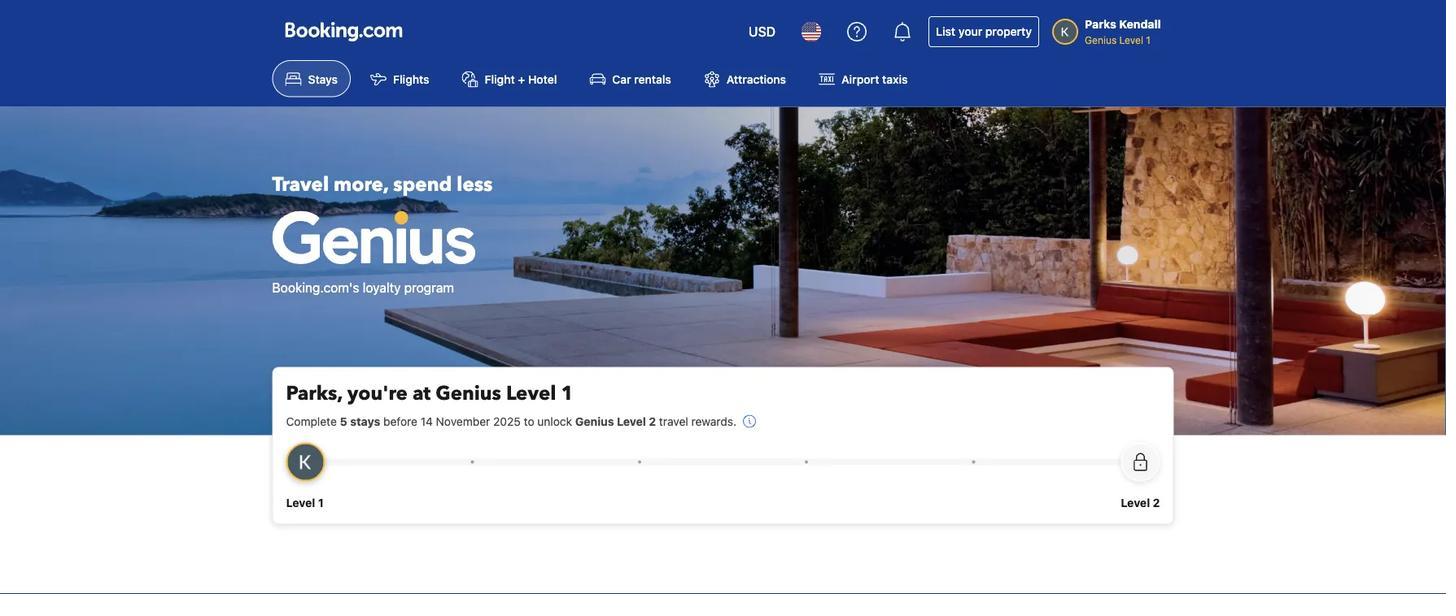 Task type: vqa. For each thing, say whether or not it's contained in the screenshot.
23 at the top
no



Task type: describe. For each thing, give the bounding box(es) containing it.
flights
[[393, 72, 429, 86]]

level inside parks kendall genius level 1
[[1120, 34, 1144, 46]]

car rentals link
[[577, 60, 684, 97]]

complete
[[286, 415, 337, 428]]

complete 5 stays before 14 november 2025 to unlock genius level 2 travel rewards.
[[286, 415, 737, 428]]

flight + hotel
[[485, 72, 557, 86]]

booking.com online hotel reservations image
[[285, 22, 402, 42]]

list your property link
[[929, 16, 1039, 47]]

property
[[986, 25, 1032, 38]]

usd button
[[739, 12, 786, 51]]

airport taxis link
[[806, 60, 921, 97]]

5
[[340, 415, 347, 428]]

booking.com's
[[272, 280, 359, 295]]

you're
[[347, 381, 408, 408]]

1 inside parks kendall genius level 1
[[1146, 34, 1151, 46]]

0 horizontal spatial genius
[[436, 381, 501, 408]]

your
[[959, 25, 983, 38]]

unlock
[[537, 415, 572, 428]]

14
[[421, 415, 433, 428]]

1 horizontal spatial genius
[[575, 415, 614, 428]]

stays link
[[272, 60, 351, 97]]

parks kendall genius level 1
[[1085, 17, 1161, 46]]

booking.com's loyalty program
[[272, 280, 454, 295]]

kendall
[[1119, 17, 1161, 31]]

travel more, spend less
[[272, 172, 493, 198]]

+
[[518, 72, 525, 86]]



Task type: locate. For each thing, give the bounding box(es) containing it.
more,
[[334, 172, 388, 198]]

1 horizontal spatial 1
[[561, 381, 574, 408]]

to
[[524, 415, 534, 428]]

stays
[[308, 72, 338, 86]]

parks,
[[286, 381, 342, 408]]

genius up november
[[436, 381, 501, 408]]

usd
[[749, 24, 776, 39]]

program
[[404, 280, 454, 295]]

1
[[1146, 34, 1151, 46], [561, 381, 574, 408], [318, 496, 324, 510]]

genius
[[1085, 34, 1117, 46], [436, 381, 501, 408], [575, 415, 614, 428]]

level
[[1120, 34, 1144, 46], [506, 381, 556, 408], [617, 415, 646, 428], [286, 496, 315, 510], [1121, 496, 1150, 510]]

before
[[383, 415, 417, 428]]

level 2
[[1121, 496, 1160, 510]]

genius down parks
[[1085, 34, 1117, 46]]

1 vertical spatial genius
[[436, 381, 501, 408]]

rewards.
[[691, 415, 737, 428]]

0 horizontal spatial 1
[[318, 496, 324, 510]]

attractions link
[[691, 60, 799, 97]]

november
[[436, 415, 490, 428]]

0 horizontal spatial 2
[[649, 415, 656, 428]]

flight + hotel link
[[449, 60, 570, 97]]

1 vertical spatial 2
[[1153, 496, 1160, 510]]

spend
[[393, 172, 452, 198]]

genius image
[[272, 211, 476, 265], [272, 211, 476, 265]]

0 vertical spatial 1
[[1146, 34, 1151, 46]]

airport
[[842, 72, 879, 86]]

flight
[[485, 72, 515, 86]]

stays
[[350, 415, 380, 428]]

car
[[612, 72, 631, 86]]

0 vertical spatial 2
[[649, 415, 656, 428]]

2
[[649, 415, 656, 428], [1153, 496, 1160, 510]]

less
[[457, 172, 493, 198]]

0 vertical spatial genius
[[1085, 34, 1117, 46]]

list your property
[[936, 25, 1032, 38]]

level 1
[[286, 496, 324, 510]]

2 vertical spatial 1
[[318, 496, 324, 510]]

loyalty
[[363, 280, 401, 295]]

2025
[[493, 415, 521, 428]]

1 horizontal spatial 2
[[1153, 496, 1160, 510]]

2 horizontal spatial 1
[[1146, 34, 1151, 46]]

attractions
[[727, 72, 786, 86]]

genius right 'unlock'
[[575, 415, 614, 428]]

hotel
[[528, 72, 557, 86]]

parks, you're at genius level 1
[[286, 381, 574, 408]]

1 vertical spatial 1
[[561, 381, 574, 408]]

2 vertical spatial genius
[[575, 415, 614, 428]]

flights link
[[357, 60, 442, 97]]

rentals
[[634, 72, 671, 86]]

travel
[[272, 172, 329, 198]]

parks
[[1085, 17, 1117, 31]]

taxis
[[882, 72, 908, 86]]

genius inside parks kendall genius level 1
[[1085, 34, 1117, 46]]

car rentals
[[612, 72, 671, 86]]

2 horizontal spatial genius
[[1085, 34, 1117, 46]]

meter
[[306, 459, 1141, 466]]

airport taxis
[[842, 72, 908, 86]]

list
[[936, 25, 956, 38]]

at
[[413, 381, 431, 408]]

travel
[[659, 415, 688, 428]]



